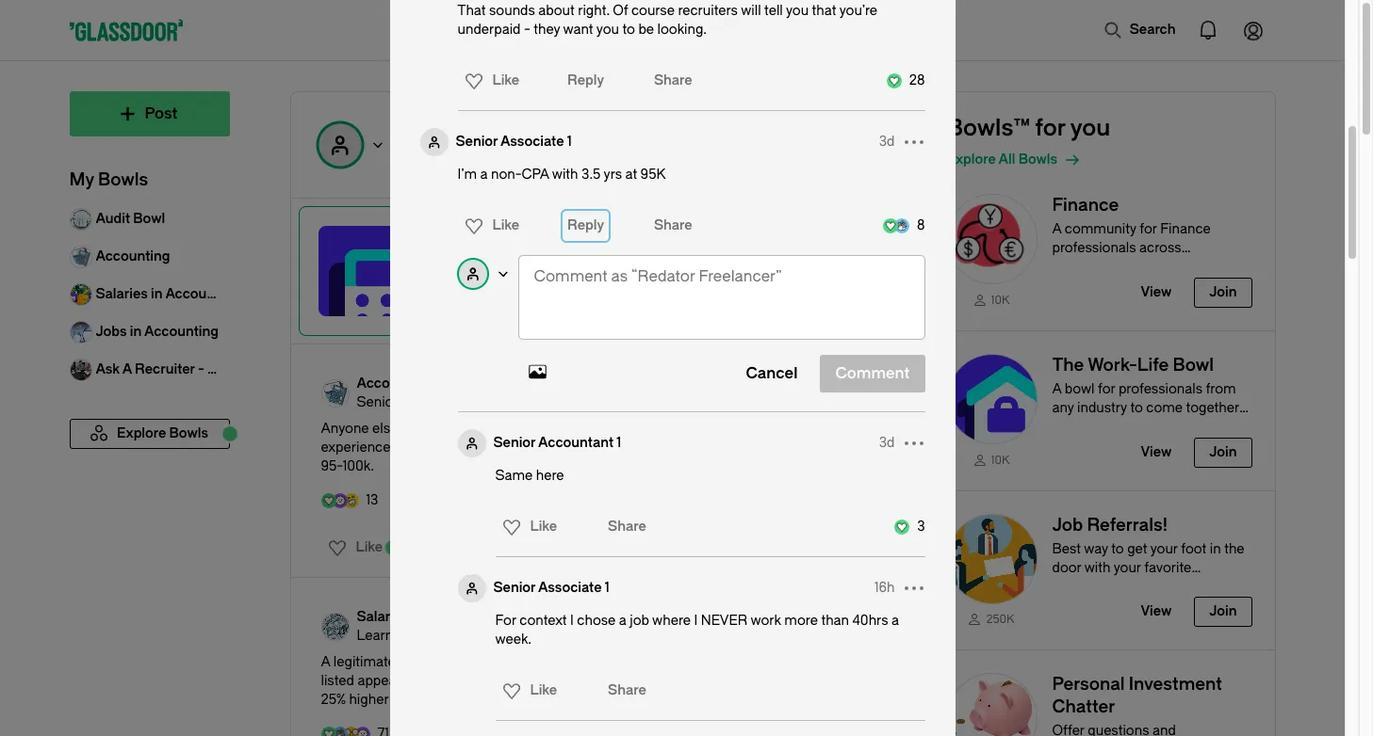 Task type: vqa. For each thing, say whether or not it's contained in the screenshot.
Wells Fargo Reviews
no



Task type: describe. For each thing, give the bounding box(es) containing it.
that inside that sounds about right. of course recruiters will tell you that you're underpaid - they want you to be looking.
[[812, 3, 836, 19]]

i'm a non-cpa with 3.5 yrs at 95k
[[458, 167, 666, 183]]

like for 3
[[530, 519, 557, 535]]

at inside anyone else in dallas? i'm pretty sure i'm underpaid . cpas with 2.5 years experience. make 80k base. talked to multiple recruiters that said i should be at 95-100k.
[[801, 440, 813, 456]]

1 for a
[[567, 134, 572, 150]]

share button for rections list menu below me
[[600, 681, 646, 702]]

recruiter
[[399, 655, 452, 671]]

in
[[623, 227, 638, 248]]

rections list menu down 13
[[316, 533, 388, 564]]

get
[[649, 257, 669, 273]]

negotiations
[[400, 610, 483, 626]]

4d link
[[786, 618, 802, 637]]

dallas?
[[416, 421, 461, 437]]

of
[[613, 3, 628, 19]]

you're
[[839, 3, 877, 19]]

rections list menu down me
[[491, 677, 563, 707]]

be inside that sounds about right. of course recruiters will tell you that you're underpaid - they want you to be looking.
[[638, 22, 654, 38]]

2 10k from the top
[[991, 454, 1010, 467]]

0 horizontal spatial accounting
[[357, 376, 431, 392]]

bowls™ for you
[[947, 115, 1110, 141]]

from
[[514, 227, 558, 248]]

recruiters inside anyone else in dallas? i'm pretty sure i'm underpaid . cpas with 2.5 years experience. make 80k base. talked to multiple recruiters that said i should be at 95-100k.
[[610, 440, 670, 456]]

comp,
[[505, 276, 545, 292]]

1 10k from the top
[[991, 294, 1010, 307]]

to inside get insight from others in accouting use the accounting industry bowl to get realtime feedback on things like comp, company culture, and career questions. tap here!
[[633, 257, 646, 273]]

80k
[[434, 440, 458, 456]]

100k.
[[343, 459, 374, 475]]

here!
[[445, 295, 478, 311]]

hard-
[[457, 674, 491, 690]]

talked
[[497, 440, 537, 456]]

community
[[461, 22, 539, 38]]

reply for 28
[[567, 73, 604, 89]]

right.
[[578, 3, 610, 19]]

chose
[[577, 614, 616, 630]]

3d link
[[786, 385, 802, 403]]

explore all bowls
[[947, 152, 1057, 168]]

the inside get insight from others in accouting use the accounting industry bowl to get realtime feedback on things like comp, company culture, and career questions. tap here!
[[448, 257, 468, 273]]

2 horizontal spatial you
[[1070, 115, 1110, 141]]

senior for same
[[493, 435, 536, 451]]

a right i'm at the left of the page
[[480, 167, 488, 183]]

between
[[750, 674, 803, 690]]

comments
[[483, 540, 555, 556]]

2 10k button from the top
[[924, 332, 1275, 491]]

that sounds about right. of course recruiters will tell you that you're underpaid - they want you to be looking.
[[458, 3, 877, 38]]

2 10k link from the top
[[947, 452, 1037, 468]]

1 vertical spatial you
[[596, 22, 619, 38]]

rections list menu for 28
[[453, 66, 525, 96]]

culture,
[[610, 276, 657, 292]]

8
[[917, 218, 925, 234]]

years
[[741, 421, 774, 437]]

0 vertical spatial salary
[[775, 655, 811, 671]]

community link
[[461, 0, 539, 60]]

explore
[[947, 152, 996, 168]]

opportunity.
[[612, 655, 686, 671]]

else
[[372, 421, 398, 437]]

get insight from others in accouting use the accounting industry bowl to get realtime feedback on things like comp, company culture, and career questions. tap here!
[[420, 227, 794, 311]]

4d
[[786, 619, 802, 635]]

like left ...
[[530, 683, 557, 699]]

1 i'm from the left
[[464, 421, 484, 437]]

0 vertical spatial listed
[[321, 674, 354, 690]]

multiple
[[556, 440, 607, 456]]

salary negotiations
[[357, 610, 483, 626]]

...
[[561, 693, 572, 709]]

1 10k button from the top
[[924, 172, 1275, 331]]

with inside anyone else in dallas? i'm pretty sure i'm underpaid . cpas with 2.5 years experience. make 80k base. talked to multiple recruiters that said i should be at 95-100k.
[[689, 421, 716, 437]]

read more button
[[577, 691, 646, 707]]

tell
[[764, 3, 783, 19]]

like for 28
[[492, 73, 519, 89]]

share button
[[647, 71, 692, 91]]

toogle identity image for i'm
[[420, 128, 448, 156]]

250k link
[[947, 612, 1037, 628]]

for
[[495, 614, 516, 630]]

companies link
[[649, 0, 723, 60]]

a left job
[[619, 614, 626, 630]]

course
[[631, 3, 675, 19]]

experience.
[[321, 440, 394, 456]]

higher
[[349, 693, 389, 709]]

associate for i
[[538, 581, 602, 597]]

accounting inside get insight from others in accouting use the accounting industry bowl to get realtime feedback on things like comp, company culture, and career questions. tap here!
[[471, 257, 543, 273]]

share inside share popup button
[[654, 73, 692, 89]]

than inside "for context i chose a job where i never work more than 40hrs a week."
[[821, 614, 849, 630]]

2.5
[[719, 421, 738, 437]]

a inside 'a legitimate recruiter contact me regarding an opportunity. however, the salary listed appears to be a hard-set budgeted number. i want to negotiate between 15- 25% higher than the listed salary in ord ...'
[[446, 674, 454, 690]]

read
[[577, 691, 610, 707]]

95-
[[321, 459, 343, 475]]

0 horizontal spatial the
[[423, 693, 443, 709]]

to inside anyone else in dallas? i'm pretty sure i'm underpaid . cpas with 2.5 years experience. make 80k base. talked to multiple recruiters that said i should be at 95-100k.
[[540, 440, 553, 456]]

where
[[652, 614, 691, 630]]

a right 40hrs
[[891, 614, 899, 630]]

an
[[593, 655, 608, 671]]

me
[[506, 655, 527, 671]]

jobs link
[[579, 0, 610, 60]]

budgeted
[[514, 674, 573, 690]]

base.
[[461, 440, 494, 456]]

others
[[562, 227, 619, 248]]

25%
[[321, 693, 346, 709]]

senior associate 1 for non-
[[456, 134, 572, 150]]

26 comments button
[[426, 530, 560, 567]]

250k button
[[924, 491, 1275, 651]]

a
[[321, 655, 330, 671]]

want inside that sounds about right. of course recruiters will tell you that you're underpaid - they want you to be looking.
[[563, 22, 593, 38]]

same here
[[495, 468, 564, 484]]

things
[[439, 276, 478, 292]]

for
[[1035, 115, 1066, 141]]

to inside that sounds about right. of course recruiters will tell you that you're underpaid - they want you to be looking.
[[622, 22, 635, 38]]

cpa
[[522, 167, 549, 183]]

sounds
[[489, 3, 535, 19]]

reply for 8
[[567, 218, 604, 234]]

for context i chose a job where i never work more than 40hrs a week.
[[495, 614, 899, 648]]

anyone else in dallas? i'm pretty sure i'm underpaid . cpas with 2.5 years experience. make 80k base. talked to multiple recruiters that said i should be at 95-100k.
[[321, 421, 813, 475]]

recruiters inside that sounds about right. of course recruiters will tell you that you're underpaid - they want you to be looking.
[[678, 3, 738, 19]]

regarding
[[530, 655, 590, 671]]

toogle identity image for same
[[458, 430, 486, 458]]

feedback
[[727, 257, 785, 273]]

context
[[520, 614, 567, 630]]

0 horizontal spatial salary
[[483, 693, 520, 709]]

1 vertical spatial more
[[613, 691, 646, 707]]



Task type: locate. For each thing, give the bounding box(es) containing it.
0 vertical spatial senior associate 1 button
[[456, 133, 572, 152]]

1 vertical spatial share button
[[600, 517, 646, 538]]

1 horizontal spatial salary
[[775, 655, 811, 671]]

jobs
[[579, 22, 610, 38]]

want
[[563, 22, 593, 38], [638, 674, 668, 690]]

1 vertical spatial recruiters
[[610, 440, 670, 456]]

15-
[[807, 674, 825, 690]]

with up said
[[689, 421, 716, 437]]

i right said
[[730, 440, 733, 456]]

1 vertical spatial 10k
[[991, 454, 1010, 467]]

i inside anyone else in dallas? i'm pretty sure i'm underpaid . cpas with 2.5 years experience. make 80k base. talked to multiple recruiters that said i should be at 95-100k.
[[730, 440, 733, 456]]

in inside anyone else in dallas? i'm pretty sure i'm underpaid . cpas with 2.5 years experience. make 80k base. talked to multiple recruiters that said i should be at 95-100k.
[[401, 421, 412, 437]]

senior associate 1 up context
[[493, 581, 610, 597]]

2 vertical spatial senior
[[493, 581, 536, 597]]

2 horizontal spatial the
[[751, 655, 771, 671]]

0 horizontal spatial underpaid
[[458, 22, 521, 38]]

0 vertical spatial associate
[[501, 134, 564, 150]]

0 vertical spatial the
[[448, 257, 468, 273]]

legitimate
[[333, 655, 396, 671]]

in up make
[[401, 421, 412, 437]]

senior associate 1 button for non-
[[456, 133, 572, 152]]

job
[[630, 614, 649, 630]]

number.
[[576, 674, 628, 690]]

1 horizontal spatial recruiters
[[678, 3, 738, 19]]

associate up cpa
[[501, 134, 564, 150]]

13
[[366, 493, 378, 509]]

than left 40hrs
[[821, 614, 849, 630]]

explore all bowls link
[[947, 149, 1275, 172]]

you up explore all bowls link
[[1070, 115, 1110, 141]]

to down 'recruiter'
[[411, 674, 424, 690]]

1 vertical spatial want
[[638, 674, 668, 690]]

get
[[420, 227, 450, 248]]

yrs
[[604, 167, 622, 183]]

like up comments
[[530, 519, 557, 535]]

ord
[[538, 693, 558, 709]]

in inside 'a legitimate recruiter contact me regarding an opportunity. however, the salary listed appears to be a hard-set budgeted number. i want to negotiate between 15- 25% higher than the listed salary in ord ...'
[[523, 693, 534, 709]]

0 vertical spatial 10k link
[[947, 292, 1037, 308]]

Comment as "Redator Freelancer" text field
[[518, 255, 925, 340]]

1 vertical spatial senior associate 1 button
[[493, 580, 610, 598]]

listed down hard-
[[447, 693, 480, 709]]

negotiate
[[687, 674, 746, 690]]

rections list menu down community link
[[453, 66, 525, 96]]

companies
[[649, 22, 723, 38]]

that left the you're
[[812, 3, 836, 19]]

0 vertical spatial underpaid
[[458, 22, 521, 38]]

0 horizontal spatial with
[[552, 167, 578, 183]]

rections list menu for 3
[[491, 513, 563, 543]]

accounting
[[471, 257, 543, 273], [357, 376, 431, 392]]

salary
[[357, 610, 397, 626]]

-
[[524, 22, 530, 38]]

0 horizontal spatial more
[[613, 691, 646, 707]]

want inside 'a legitimate recruiter contact me regarding an opportunity. however, the salary listed appears to be a hard-set budgeted number. i want to negotiate between 15- 25% higher than the listed salary in ord ...'
[[638, 674, 668, 690]]

you right tell
[[786, 3, 809, 19]]

0 horizontal spatial in
[[401, 421, 412, 437]]

0 vertical spatial reply button
[[563, 66, 609, 96]]

that inside anyone else in dallas? i'm pretty sure i'm underpaid . cpas with 2.5 years experience. make 80k base. talked to multiple recruiters that said i should be at 95-100k.
[[673, 440, 698, 456]]

on
[[420, 276, 436, 292]]

accouting
[[641, 227, 727, 248]]

be down course
[[638, 22, 654, 38]]

week.
[[495, 632, 532, 648]]

listed up 25%
[[321, 674, 354, 690]]

contact
[[455, 655, 503, 671]]

1 vertical spatial senior associate 1
[[493, 581, 610, 597]]

0 horizontal spatial that
[[673, 440, 698, 456]]

28
[[909, 73, 925, 89]]

at right "should"
[[801, 440, 813, 456]]

associate for non-
[[501, 134, 564, 150]]

more down number.
[[613, 691, 646, 707]]

1 vertical spatial at
[[801, 440, 813, 456]]

be inside 'a legitimate recruiter contact me regarding an opportunity. however, the salary listed appears to be a hard-set budgeted number. i want to negotiate between 15- 25% higher than the listed salary in ord ...'
[[427, 674, 443, 690]]

salary down set
[[483, 693, 520, 709]]

2 vertical spatial you
[[1070, 115, 1110, 141]]

share button down multiple
[[600, 517, 646, 538]]

1 vertical spatial underpaid
[[579, 421, 642, 437]]

i inside 'a legitimate recruiter contact me regarding an opportunity. however, the salary listed appears to be a hard-set budgeted number. i want to negotiate between 15- 25% higher than the listed salary in ord ...'
[[631, 674, 635, 690]]

more inside "for context i chose a job where i never work more than 40hrs a week."
[[784, 614, 818, 630]]

rections list menu down same here
[[491, 513, 563, 543]]

1 horizontal spatial in
[[523, 693, 534, 709]]

share button
[[647, 216, 692, 237], [600, 517, 646, 538], [600, 681, 646, 702]]

questions.
[[730, 276, 794, 292]]

0 horizontal spatial be
[[427, 674, 443, 690]]

1 horizontal spatial than
[[821, 614, 849, 630]]

salary negotiations link
[[357, 609, 586, 628]]

1 vertical spatial associate
[[538, 581, 602, 597]]

underpaid up multiple
[[579, 421, 642, 437]]

rections list menu
[[453, 66, 525, 96], [453, 211, 525, 241], [491, 513, 563, 543], [316, 533, 388, 564], [491, 677, 563, 707]]

a
[[480, 167, 488, 183], [619, 614, 626, 630], [891, 614, 899, 630], [446, 674, 454, 690]]

1 for context
[[605, 581, 610, 597]]

at right yrs
[[625, 167, 637, 183]]

tap
[[420, 295, 442, 311]]

0 horizontal spatial at
[[625, 167, 637, 183]]

3d for i'm a non-cpa with 3.5 yrs at 95k
[[879, 134, 895, 150]]

realtime
[[673, 257, 724, 273]]

1 horizontal spatial 1
[[605, 581, 610, 597]]

they
[[534, 22, 560, 38]]

1 horizontal spatial with
[[689, 421, 716, 437]]

0 vertical spatial accounting
[[471, 257, 543, 273]]

more
[[784, 614, 818, 630], [613, 691, 646, 707]]

more right work
[[784, 614, 818, 630]]

1 vertical spatial 10k button
[[924, 332, 1275, 491]]

.
[[645, 421, 649, 437]]

1 horizontal spatial be
[[638, 22, 654, 38]]

underpaid inside that sounds about right. of course recruiters will tell you that you're underpaid - they want you to be looking.
[[458, 22, 521, 38]]

2 horizontal spatial be
[[782, 440, 798, 456]]

0 vertical spatial 10k button
[[924, 172, 1275, 331]]

0 vertical spatial that
[[812, 3, 836, 19]]

non-
[[491, 167, 522, 183]]

like for 8
[[492, 218, 519, 234]]

i'm up multiple
[[556, 421, 576, 437]]

at
[[625, 167, 637, 183], [801, 440, 813, 456]]

salary up between
[[775, 655, 811, 671]]

1 vertical spatial that
[[673, 440, 698, 456]]

accountant
[[538, 435, 614, 451]]

1 vertical spatial 10k link
[[947, 452, 1037, 468]]

toogle identity image
[[420, 128, 448, 156], [458, 259, 488, 289], [321, 380, 349, 408], [458, 430, 486, 458], [458, 575, 486, 603], [321, 614, 349, 642]]

share button up get
[[647, 216, 692, 237]]

10k link
[[947, 292, 1037, 308], [947, 452, 1037, 468]]

a left hard-
[[446, 674, 454, 690]]

senior associate 1 button up context
[[493, 580, 610, 598]]

0 vertical spatial senior
[[456, 134, 498, 150]]

1 up i'm a non-cpa with 3.5 yrs at 95k in the top left of the page
[[567, 134, 572, 150]]

0 vertical spatial 1
[[567, 134, 572, 150]]

senior up for
[[493, 581, 536, 597]]

than inside 'a legitimate recruiter contact me regarding an opportunity. however, the salary listed appears to be a hard-set budgeted number. i want to negotiate between 15- 25% higher than the listed salary in ord ...'
[[392, 693, 420, 709]]

never
[[701, 614, 748, 630]]

be down 'recruiter'
[[427, 674, 443, 690]]

2 vertical spatial be
[[427, 674, 443, 690]]

same
[[495, 468, 533, 484]]

associate
[[501, 134, 564, 150], [538, 581, 602, 597]]

1 vertical spatial salary
[[483, 693, 520, 709]]

2 i'm from the left
[[556, 421, 576, 437]]

i'm up base.
[[464, 421, 484, 437]]

than down appears
[[392, 693, 420, 709]]

10k button
[[924, 172, 1275, 331], [924, 332, 1275, 491]]

senior accountant 1
[[493, 435, 621, 451]]

recruiters down .
[[610, 440, 670, 456]]

underpaid down that
[[458, 22, 521, 38]]

senior up same
[[493, 435, 536, 451]]

1 vertical spatial the
[[751, 655, 771, 671]]

to left get
[[633, 257, 646, 273]]

will
[[741, 3, 761, 19]]

1 10k link from the top
[[947, 292, 1037, 308]]

1
[[567, 134, 572, 150], [617, 435, 621, 451], [605, 581, 610, 597]]

to down opportunity.
[[671, 674, 684, 690]]

make
[[397, 440, 431, 456]]

95k
[[640, 167, 666, 183]]

0 vertical spatial want
[[563, 22, 593, 38]]

that
[[458, 3, 486, 19]]

recruiters
[[678, 3, 738, 19], [610, 440, 670, 456]]

250k
[[986, 614, 1015, 627]]

2 reply from the top
[[567, 218, 604, 234]]

1 vertical spatial be
[[782, 440, 798, 456]]

work
[[751, 614, 781, 630]]

bowls
[[1018, 152, 1057, 168]]

like down "non-"
[[492, 218, 519, 234]]

i down opportunity.
[[631, 674, 635, 690]]

0 horizontal spatial than
[[392, 693, 420, 709]]

3
[[917, 519, 925, 535]]

that down cpas
[[673, 440, 698, 456]]

rections list menu down "non-"
[[453, 211, 525, 241]]

0 vertical spatial more
[[784, 614, 818, 630]]

you down of
[[596, 22, 619, 38]]

senior associate 1 for i
[[493, 581, 610, 597]]

1 horizontal spatial at
[[801, 440, 813, 456]]

1 horizontal spatial i'm
[[556, 421, 576, 437]]

1 horizontal spatial you
[[786, 3, 809, 19]]

appears
[[358, 674, 408, 690]]

senior up i'm at the left of the page
[[456, 134, 498, 150]]

2 vertical spatial the
[[423, 693, 443, 709]]

1 horizontal spatial accounting
[[471, 257, 543, 273]]

2 vertical spatial 1
[[605, 581, 610, 597]]

use
[[420, 257, 445, 273]]

the down 'recruiter'
[[423, 693, 443, 709]]

to
[[622, 22, 635, 38], [633, 257, 646, 273], [540, 440, 553, 456], [411, 674, 424, 690], [671, 674, 684, 690]]

i left chose
[[570, 614, 574, 630]]

senior associate 1 up "non-"
[[456, 134, 572, 150]]

2 reply button from the top
[[563, 211, 609, 241]]

0 horizontal spatial listed
[[321, 674, 354, 690]]

2 vertical spatial share button
[[600, 681, 646, 702]]

share
[[654, 73, 692, 89], [654, 218, 692, 234], [608, 519, 646, 535], [608, 683, 646, 699]]

1 horizontal spatial that
[[812, 3, 836, 19]]

1 horizontal spatial more
[[784, 614, 818, 630]]

i right where
[[694, 614, 698, 630]]

1 vertical spatial reply button
[[563, 211, 609, 241]]

reply down the jobs link
[[567, 73, 604, 89]]

recruiters up companies
[[678, 3, 738, 19]]

1 horizontal spatial underpaid
[[579, 421, 642, 437]]

toogle identity image for anyone
[[321, 380, 349, 408]]

1 horizontal spatial the
[[448, 257, 468, 273]]

industry
[[547, 257, 597, 273]]

cpas
[[652, 421, 686, 437]]

1 vertical spatial 1
[[617, 435, 621, 451]]

0 horizontal spatial you
[[596, 22, 619, 38]]

accounting up else
[[357, 376, 431, 392]]

should
[[737, 440, 779, 456]]

reply button down the jobs link
[[563, 66, 609, 96]]

pretty
[[487, 421, 523, 437]]

be inside anyone else in dallas? i'm pretty sure i'm underpaid . cpas with 2.5 years experience. make 80k base. talked to multiple recruiters that said i should be at 95-100k.
[[782, 440, 798, 456]]

like
[[481, 276, 502, 292]]

0 vertical spatial be
[[638, 22, 654, 38]]

1 reply button from the top
[[563, 66, 609, 96]]

1 vertical spatial than
[[392, 693, 420, 709]]

1 horizontal spatial listed
[[447, 693, 480, 709]]

accounting link
[[357, 375, 447, 394]]

0 horizontal spatial want
[[563, 22, 593, 38]]

1 for here
[[617, 435, 621, 451]]

1 left .
[[617, 435, 621, 451]]

1 reply from the top
[[567, 73, 604, 89]]

1 vertical spatial senior
[[493, 435, 536, 451]]

reply button up industry
[[563, 211, 609, 241]]

to down sure
[[540, 440, 553, 456]]

all
[[999, 152, 1015, 168]]

0 horizontal spatial 1
[[567, 134, 572, 150]]

1 vertical spatial 3d
[[786, 385, 802, 401]]

reply button for 28
[[563, 66, 609, 96]]

senior associate 1 button for i
[[493, 580, 610, 598]]

like down 13
[[356, 540, 383, 556]]

share button down an at the left bottom of the page
[[600, 681, 646, 702]]

to down of
[[622, 22, 635, 38]]

0 vertical spatial 3d
[[879, 134, 895, 150]]

senior inside button
[[493, 435, 536, 451]]

26
[[464, 540, 480, 556]]

0 vertical spatial reply
[[567, 73, 604, 89]]

2 vertical spatial 3d
[[879, 435, 895, 451]]

toogle identity image for for
[[458, 575, 486, 603]]

the up between
[[751, 655, 771, 671]]

senior for i'm
[[456, 134, 498, 150]]

0 vertical spatial senior associate 1
[[456, 134, 572, 150]]

0 vertical spatial at
[[625, 167, 637, 183]]

senior associate 1 button up "non-"
[[456, 133, 572, 152]]

rections list menu for 8
[[453, 211, 525, 241]]

with left 3.5
[[552, 167, 578, 183]]

senior accountant 1 button
[[493, 434, 621, 453]]

0 horizontal spatial i'm
[[464, 421, 484, 437]]

career
[[687, 276, 727, 292]]

0 vertical spatial in
[[401, 421, 412, 437]]

company
[[548, 276, 607, 292]]

0 vertical spatial than
[[821, 614, 849, 630]]

underpaid inside anyone else in dallas? i'm pretty sure i'm underpaid . cpas with 2.5 years experience. make 80k base. talked to multiple recruiters that said i should be at 95-100k.
[[579, 421, 642, 437]]

0 vertical spatial share button
[[647, 216, 692, 237]]

0 vertical spatial 10k
[[991, 294, 1010, 307]]

want down opportunity.
[[638, 674, 668, 690]]

1 vertical spatial with
[[689, 421, 716, 437]]

the up things
[[448, 257, 468, 273]]

0 vertical spatial with
[[552, 167, 578, 183]]

1 inside senior accountant 1 button
[[617, 435, 621, 451]]

be right "should"
[[782, 440, 798, 456]]

share button for 3's rections list menu
[[600, 517, 646, 538]]

in left ord
[[523, 693, 534, 709]]

you
[[786, 3, 809, 19], [596, 22, 619, 38], [1070, 115, 1110, 141]]

1 vertical spatial accounting
[[357, 376, 431, 392]]

40hrs
[[852, 614, 888, 630]]

accounting up like
[[471, 257, 543, 273]]

want down right.
[[563, 22, 593, 38]]

reply
[[567, 73, 604, 89], [567, 218, 604, 234]]

here
[[536, 468, 564, 484]]

1 vertical spatial in
[[523, 693, 534, 709]]

2 horizontal spatial 1
[[617, 435, 621, 451]]

1 vertical spatial listed
[[447, 693, 480, 709]]

reply up industry
[[567, 218, 604, 234]]

0 vertical spatial recruiters
[[678, 3, 738, 19]]

associate up chose
[[538, 581, 602, 597]]

0 horizontal spatial recruiters
[[610, 440, 670, 456]]

reply button for 8
[[563, 211, 609, 241]]

0 vertical spatial you
[[786, 3, 809, 19]]

1 horizontal spatial want
[[638, 674, 668, 690]]

said
[[701, 440, 727, 456]]

sure
[[526, 421, 553, 437]]

1 up chose
[[605, 581, 610, 597]]

3d for same here
[[879, 435, 895, 451]]

like down community link
[[492, 73, 519, 89]]

1 vertical spatial reply
[[567, 218, 604, 234]]

senior for for
[[493, 581, 536, 597]]



